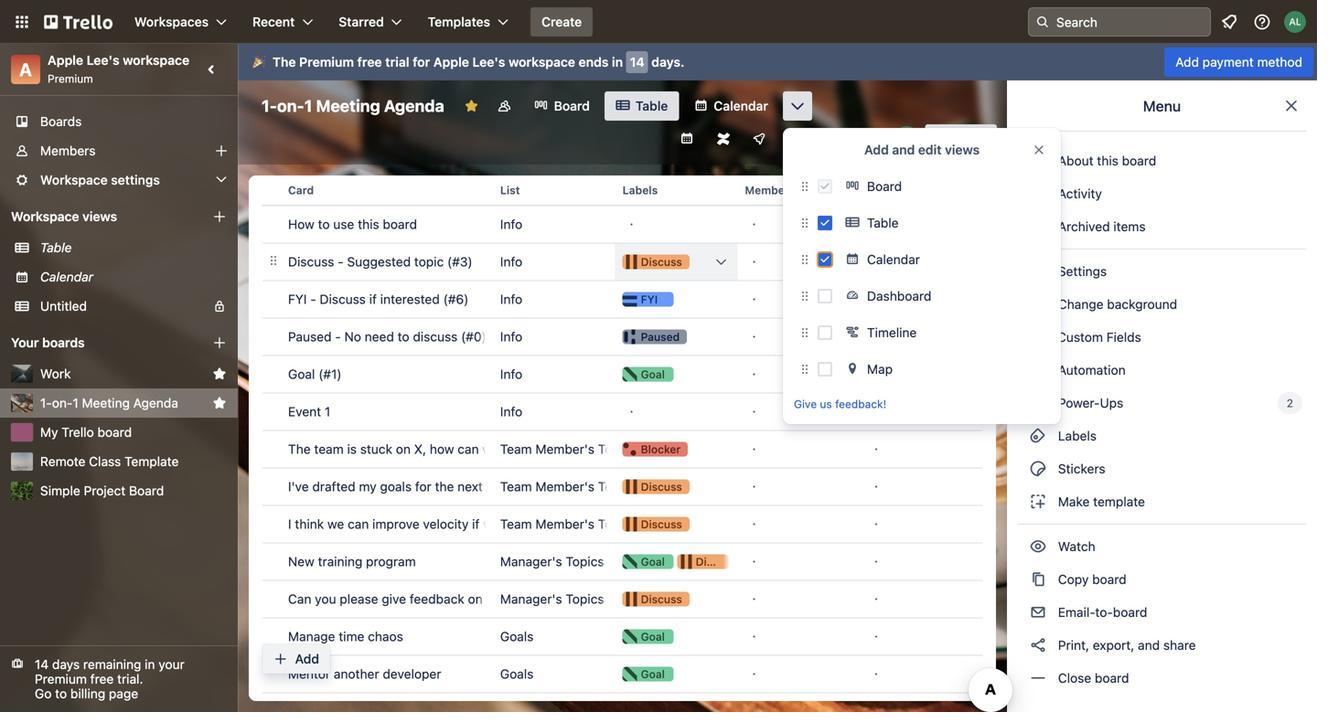 Task type: vqa. For each thing, say whether or not it's contained in the screenshot.
banner
yes



Task type: locate. For each thing, give the bounding box(es) containing it.
for
[[413, 54, 430, 70], [415, 479, 432, 494]]

lee's down the back to home image
[[87, 53, 119, 68]]

0 horizontal spatial calendar
[[40, 269, 93, 284]]

feedback?
[[588, 479, 649, 494]]

sm image left make
[[1029, 493, 1047, 511]]

14 left "days"
[[35, 657, 49, 672]]

team member's topics discuss down team member's topics blocker
[[500, 479, 682, 494]]

members up reposition table button icon
[[745, 184, 795, 197]]

row containing i think we can improve velocity if we make some tooling changes.
[[263, 506, 982, 551]]

table link down days.
[[605, 91, 679, 121]]

column header
[[263, 176, 281, 206]]

add down manage on the left
[[295, 652, 319, 667]]

ups
[[1100, 396, 1124, 411]]

and left edit
[[892, 142, 915, 157]]

new
[[288, 554, 314, 569]]

sm image inside print, export, and share link
[[1029, 637, 1047, 655]]

in left your
[[145, 657, 155, 672]]

member's for move
[[536, 442, 595, 457]]

color: orange, title: "discuss" element
[[623, 255, 690, 269], [623, 480, 690, 494], [623, 517, 690, 532], [677, 555, 737, 569], [623, 592, 690, 607]]

workspace navigation collapse icon image
[[199, 57, 225, 82]]

workspace down the workspace settings
[[11, 209, 79, 224]]

0 vertical spatial agenda
[[384, 96, 444, 116]]

2 team from the top
[[500, 479, 532, 494]]

open information menu image
[[1253, 13, 1271, 31]]

copy
[[1058, 572, 1089, 587]]

2 vertical spatial to
[[55, 686, 67, 702]]

(#0)
[[461, 329, 486, 344]]

2 manager's topics from the top
[[500, 592, 604, 607]]

can left improve
[[348, 517, 369, 532]]

templates button
[[417, 7, 520, 37]]

board down template
[[129, 483, 164, 499]]

0 horizontal spatial board link
[[523, 91, 601, 121]]

fyi button
[[615, 281, 738, 318]]

reposition dashboard button image
[[794, 285, 816, 307]]

board down export,
[[1095, 671, 1129, 686]]

0 horizontal spatial members
[[40, 143, 96, 158]]

on- down work
[[52, 396, 73, 411]]

back to home image
[[44, 7, 113, 37]]

-
[[338, 254, 344, 269], [310, 292, 316, 307], [335, 329, 341, 344]]

2 vertical spatial add
[[295, 652, 319, 667]]

we right think
[[327, 517, 344, 532]]

the left next
[[435, 479, 454, 494]]

calendar link up confluence icon
[[683, 91, 779, 121]]

2 sm image from the top
[[1029, 460, 1047, 478]]

boards
[[42, 335, 85, 350]]

1 horizontal spatial table
[[636, 98, 668, 113]]

2 horizontal spatial calendar
[[867, 252, 920, 267]]

2 vertical spatial table
[[40, 240, 72, 255]]

1 vertical spatial if
[[472, 517, 480, 532]]

sm image
[[1029, 427, 1047, 445], [1029, 460, 1047, 478], [1029, 538, 1047, 556], [1029, 604, 1047, 622]]

discuss inside discuss cell
[[641, 256, 682, 268]]

1 up card
[[304, 96, 312, 116]]

1 horizontal spatial this
[[1097, 153, 1119, 168]]

0 vertical spatial labels
[[623, 184, 658, 197]]

for right trial
[[413, 54, 430, 70]]

0 vertical spatial cell
[[263, 394, 281, 430]]

0 vertical spatial the
[[273, 54, 296, 70]]

4 sm image from the top
[[1029, 670, 1047, 688]]

this right use
[[358, 217, 379, 232]]

automation image
[[777, 124, 803, 150]]

on- down recent dropdown button
[[277, 96, 304, 116]]

1 goals from the top
[[500, 629, 534, 644]]

edit
[[918, 142, 942, 157]]

2 cell from the top
[[263, 506, 281, 543]]

1 horizontal spatial 1-
[[262, 96, 277, 116]]

1 vertical spatial premium
[[48, 72, 93, 85]]

how
[[430, 442, 454, 457]]

2 vertical spatial member's
[[536, 517, 595, 532]]

sm image inside copy board link
[[1029, 571, 1047, 589]]

if right velocity
[[472, 517, 480, 532]]

0 horizontal spatial calendar link
[[40, 268, 227, 286]]

2 goal button from the top
[[615, 619, 738, 655]]

2 info from the top
[[500, 254, 522, 269]]

3 color: green, title: "goal" element from the top
[[623, 630, 674, 644]]

stickers link
[[1018, 455, 1306, 484]]

3 cell from the top
[[263, 694, 281, 713]]

- for fyi
[[310, 292, 316, 307]]

on left x,
[[396, 442, 411, 457]]

4 discuss button from the top
[[615, 581, 738, 618]]

add up due
[[864, 142, 889, 157]]

workspace for workspace views
[[11, 209, 79, 224]]

row containing can you please give feedback on the report?
[[263, 581, 982, 626]]

2 discuss button from the top
[[615, 469, 738, 505]]

1 color: green, title: "goal" element from the top
[[623, 367, 674, 382]]

fields
[[1107, 330, 1141, 345]]

2 vertical spatial board
[[129, 483, 164, 499]]

agenda down trial
[[384, 96, 444, 116]]

dashboard link
[[840, 282, 1050, 311]]

member's down forward?
[[536, 479, 595, 494]]

1 vertical spatial apple lee (applelee29) image
[[894, 126, 920, 152]]

1 vertical spatial for
[[415, 479, 432, 494]]

goal inside goal (#1) link
[[288, 367, 315, 382]]

1 inside "event 1" link
[[325, 404, 330, 419]]

discuss button down feedback?
[[615, 506, 738, 543]]

1 vertical spatial manager's
[[500, 592, 562, 607]]

members down boards
[[40, 143, 96, 158]]

0 vertical spatial in
[[612, 54, 623, 70]]

workspace up workspace views
[[40, 172, 108, 188]]

1 vertical spatial manager's topics
[[500, 592, 604, 607]]

1 horizontal spatial the
[[486, 592, 505, 607]]

how to use this board link
[[288, 206, 486, 243]]

calendar link up untitled link
[[40, 268, 227, 286]]

board for topmost the board link
[[554, 98, 590, 113]]

discuss inside fyi - discuss if interested (#6) link
[[320, 292, 366, 307]]

0 vertical spatial the
[[435, 479, 454, 494]]

add for add and edit views
[[864, 142, 889, 157]]

color: blue, title: "fyi" element
[[623, 292, 674, 307]]

2 vertical spatial calendar
[[40, 269, 93, 284]]

workspace for workspace settings
[[40, 172, 108, 188]]

starred icon image for 1-on-1 meeting agenda
[[212, 396, 227, 411]]

2 color: green, title: "goal" element from the top
[[623, 555, 674, 569]]

2 vertical spatial table link
[[40, 239, 227, 257]]

copy board link
[[1018, 565, 1306, 595]]

table down days.
[[636, 98, 668, 113]]

board down ends
[[554, 98, 590, 113]]

1 right event
[[325, 404, 330, 419]]

trial
[[385, 54, 409, 70]]

to right "need"
[[398, 329, 409, 344]]

0 vertical spatial -
[[338, 254, 344, 269]]

sm image for make template
[[1029, 493, 1047, 511]]

email-to-board link
[[1018, 598, 1306, 627]]

0 vertical spatial goal button
[[615, 356, 738, 393]]

apple lee (applelee29) image inside primary element
[[1284, 11, 1306, 33]]

goal for 1st goal button from the top of the page's color: green, title: "goal" element
[[641, 368, 665, 381]]

0 horizontal spatial in
[[145, 657, 155, 672]]

on
[[396, 442, 411, 457], [468, 592, 483, 607]]

2 goals from the top
[[500, 667, 534, 682]]

calendar up "dashboard"
[[867, 252, 920, 267]]

4 color: green, title: "goal" element from the top
[[623, 667, 674, 682]]

members inside button
[[745, 184, 795, 197]]

reposition card with title discuss - suggested topic (#3) image
[[263, 250, 284, 272]]

automation
[[1055, 363, 1126, 378]]

0 horizontal spatial meeting
[[82, 396, 130, 411]]

0 horizontal spatial 1-on-1 meeting agenda
[[40, 396, 178, 411]]

row
[[263, 168, 982, 212], [263, 206, 982, 251], [257, 243, 982, 293], [257, 281, 982, 331], [263, 318, 982, 364], [263, 356, 982, 401], [257, 393, 982, 443], [263, 431, 982, 476], [263, 468, 982, 514], [263, 506, 982, 551], [263, 543, 982, 589], [263, 581, 982, 626], [263, 618, 982, 664], [263, 656, 982, 701], [263, 693, 982, 713]]

3 sm image from the top
[[1029, 538, 1047, 556]]

14 left days.
[[630, 54, 645, 70]]

board for the board link to the right
[[867, 179, 902, 194]]

lee's inside apple lee's workspace premium
[[87, 53, 119, 68]]

3 info from the top
[[500, 292, 522, 307]]

in
[[612, 54, 623, 70], [145, 657, 155, 672]]

14
[[630, 54, 645, 70], [35, 657, 49, 672]]

table link up untitled link
[[40, 239, 227, 257]]

calendar up confluence icon
[[714, 98, 768, 113]]

3 sm image from the top
[[1029, 637, 1047, 655]]

mentor another developer
[[288, 667, 441, 682]]

team down the move
[[500, 479, 532, 494]]

sm image left the print,
[[1029, 637, 1047, 655]]

column header inside table
[[263, 176, 281, 206]]

1- down confetti image
[[262, 96, 277, 116]]

1- up my
[[40, 396, 52, 411]]

row containing goal (#1)
[[263, 356, 982, 401]]

1 vertical spatial in
[[145, 657, 155, 672]]

info for how to use this board
[[500, 217, 522, 232]]

goals for manage time chaos
[[500, 629, 534, 644]]

1 horizontal spatial 1-on-1 meeting agenda
[[262, 96, 444, 116]]

0 horizontal spatial if
[[369, 292, 377, 307]]

the left report?
[[486, 592, 505, 607]]

the team is stuck on x, how can we move forward?
[[288, 442, 590, 457]]

free inside 14 days remaining in your premium free trial. go to billing page
[[90, 672, 114, 687]]

i think we can improve velocity if we make some tooling changes.
[[288, 517, 672, 532]]

board up remote class template
[[97, 425, 132, 440]]

table down workspace views
[[40, 240, 72, 255]]

1 up 'trello'
[[73, 396, 78, 411]]

list button
[[493, 168, 615, 212]]

table down due
[[867, 215, 899, 231]]

on right feedback
[[468, 592, 483, 607]]

meeting
[[316, 96, 380, 116], [82, 396, 130, 411]]

drafted
[[312, 479, 356, 494]]

team
[[314, 442, 344, 457]]

agenda inside text box
[[384, 96, 444, 116]]

5 info from the top
[[500, 367, 522, 382]]

0 horizontal spatial add
[[295, 652, 319, 667]]

for right goals
[[415, 479, 432, 494]]

sm image inside stickers link
[[1029, 460, 1047, 478]]

1 vertical spatial table
[[867, 215, 899, 231]]

cell for event 1
[[263, 394, 281, 430]]

lee's
[[87, 53, 119, 68], [472, 54, 505, 70]]

1-on-1 meeting agenda inside text box
[[262, 96, 444, 116]]

0 vertical spatial 1-
[[262, 96, 277, 116]]

this right about
[[1097, 153, 1119, 168]]

2 vertical spatial goal button
[[615, 656, 738, 693]]

2 vertical spatial cell
[[263, 694, 281, 713]]

trial.
[[117, 672, 143, 687]]

lee's down templates dropdown button
[[472, 54, 505, 70]]

sm image for close board
[[1029, 670, 1047, 688]]

feedback!
[[835, 398, 887, 411]]

color: red, title: "blocker" element
[[623, 442, 688, 457]]

board down add and edit views
[[867, 179, 902, 194]]

1 vertical spatial and
[[1138, 638, 1160, 653]]

cell left event
[[263, 394, 281, 430]]

fyi - discuss if interested (#6)
[[288, 292, 469, 307]]

1-on-1 meeting agenda down trial
[[262, 96, 444, 116]]

about this board
[[1058, 153, 1156, 168]]

1 horizontal spatial and
[[1138, 638, 1160, 653]]

sm image inside make template link
[[1029, 493, 1047, 511]]

archived
[[1058, 219, 1110, 234]]

member's down the any
[[536, 517, 595, 532]]

0 horizontal spatial labels
[[623, 184, 658, 197]]

apple lee (applelee29) image right filters
[[894, 126, 920, 152]]

can inside the team is stuck on x, how can we move forward? link
[[458, 442, 479, 457]]

1 horizontal spatial meeting
[[316, 96, 380, 116]]

1 team from the top
[[500, 442, 532, 457]]

2 vertical spatial premium
[[35, 672, 87, 687]]

0 vertical spatial table link
[[605, 91, 679, 121]]

row containing event 1
[[257, 393, 982, 443]]

workspaces button
[[123, 7, 238, 37]]

workspace down create button
[[509, 54, 575, 70]]

and left share
[[1138, 638, 1160, 653]]

0 horizontal spatial agenda
[[133, 396, 178, 411]]

sm image inside watch link
[[1029, 538, 1047, 556]]

1 add card image from the top
[[263, 311, 277, 325]]

share
[[1163, 638, 1196, 653]]

0 horizontal spatial workspace
[[123, 53, 190, 68]]

topics down tooling
[[566, 554, 604, 569]]

to-
[[1095, 605, 1113, 620]]

team member's topics discuss down the any
[[500, 517, 682, 532]]

next
[[458, 479, 483, 494]]

1 horizontal spatial to
[[318, 217, 330, 232]]

color: green, title: "goal" element
[[623, 367, 674, 382], [623, 555, 674, 569], [623, 630, 674, 644], [623, 667, 674, 682]]

premium inside 14 days remaining in your premium free trial. go to billing page
[[35, 672, 87, 687]]

to inside 14 days remaining in your premium free trial. go to billing page
[[55, 686, 67, 702]]

close popover image
[[1032, 143, 1046, 157]]

reposition table button image
[[794, 212, 816, 234]]

meeting down starred
[[316, 96, 380, 116]]

paused up goal (#1)
[[288, 329, 332, 344]]

board link down edit
[[840, 172, 1050, 201]]

discuss button down changes.
[[615, 581, 738, 618]]

event 1 link
[[288, 394, 486, 430]]

0 vertical spatial 14
[[630, 54, 645, 70]]

agenda up my trello board link
[[133, 396, 178, 411]]

0 horizontal spatial to
[[55, 686, 67, 702]]

starred icon image
[[212, 367, 227, 381], [212, 396, 227, 411]]

0 vertical spatial team
[[500, 442, 532, 457]]

row containing discuss - suggested topic (#3)
[[257, 243, 982, 293]]

0 vertical spatial and
[[892, 142, 915, 157]]

fyi up color: black, title: "paused" element
[[641, 293, 658, 306]]

1-on-1 meeting agenda button
[[40, 394, 205, 413]]

topics right the any
[[598, 479, 637, 494]]

1 horizontal spatial calendar
[[714, 98, 768, 113]]

member's up the any
[[536, 442, 595, 457]]

2 horizontal spatial board
[[867, 179, 902, 194]]

0 horizontal spatial 14
[[35, 657, 49, 672]]

the left team
[[288, 442, 311, 457]]

discuss button down blocker button
[[615, 469, 738, 505]]

discuss button up fyi button
[[615, 244, 738, 280]]

labels inside button
[[623, 184, 658, 197]]

workspace down workspaces
[[123, 53, 190, 68]]

table
[[249, 168, 996, 713]]

1 sm image from the top
[[1029, 427, 1047, 445]]

2 horizontal spatial table
[[867, 215, 899, 231]]

add card image
[[263, 311, 277, 325], [263, 423, 277, 438]]

activity
[[1055, 186, 1102, 201]]

1 horizontal spatial on
[[468, 592, 483, 607]]

1 vertical spatial goals
[[500, 667, 534, 682]]

to left use
[[318, 217, 330, 232]]

in right ends
[[612, 54, 623, 70]]

apple lee's workspace premium
[[48, 53, 190, 85]]

0 horizontal spatial 1-
[[40, 396, 52, 411]]

0 horizontal spatial lee's
[[87, 53, 119, 68]]

2 horizontal spatial to
[[398, 329, 409, 344]]

1 horizontal spatial 1
[[304, 96, 312, 116]]

sm image inside email-to-board link
[[1029, 604, 1047, 622]]

any
[[562, 479, 585, 494]]

goal for second color: green, title: "goal" element
[[641, 556, 665, 568]]

2 horizontal spatial add
[[1176, 54, 1199, 70]]

sm image inside labels link
[[1029, 427, 1047, 445]]

paused inside button
[[641, 331, 680, 343]]

info for paused - no need to discuss (#0)
[[500, 329, 522, 344]]

1 vertical spatial board link
[[840, 172, 1050, 201]]

discuss inside 'discuss - suggested topic (#3)' link
[[288, 254, 334, 269]]

this inside table
[[358, 217, 379, 232]]

1 cell from the top
[[263, 394, 281, 430]]

row containing manage time chaos
[[263, 618, 982, 664]]

2
[[1287, 397, 1293, 410]]

2 starred icon image from the top
[[212, 396, 227, 411]]

sm image left copy
[[1029, 571, 1047, 589]]

sm image left close
[[1029, 670, 1047, 688]]

work button
[[40, 365, 205, 383]]

1 vertical spatial cell
[[263, 506, 281, 543]]

1 vertical spatial table link
[[840, 209, 1050, 238]]

apple lee (applelee29) image right open information menu icon
[[1284, 11, 1306, 33]]

on-
[[277, 96, 304, 116], [52, 396, 73, 411]]

board link down ends
[[523, 91, 601, 121]]

add inside button
[[295, 652, 319, 667]]

1 horizontal spatial members
[[745, 184, 795, 197]]

1 vertical spatial agenda
[[133, 396, 178, 411]]

change
[[1058, 297, 1104, 312]]

views right edit
[[945, 142, 980, 157]]

move
[[503, 442, 534, 457]]

mentor another developer link
[[288, 656, 486, 693]]

manager's for can you please give feedback on the report?
[[500, 592, 562, 607]]

team for months.
[[500, 479, 532, 494]]

go to billing page link
[[35, 686, 138, 702]]

apple down the back to home image
[[48, 53, 83, 68]]

cell down reposition card with title mentor another developer icon
[[263, 694, 281, 713]]

goal (#1) link
[[288, 356, 486, 393]]

apple lee (applelee29) image
[[1284, 11, 1306, 33], [894, 126, 920, 152]]

workspace visible image
[[497, 99, 512, 113]]

0 vertical spatial calendar
[[714, 98, 768, 113]]

3 goal button from the top
[[615, 656, 738, 693]]

table
[[636, 98, 668, 113], [867, 215, 899, 231], [40, 240, 72, 255]]

table containing how to use this board
[[249, 168, 996, 713]]

0 horizontal spatial apple lee (applelee29) image
[[894, 126, 920, 152]]

1 vertical spatial can
[[348, 517, 369, 532]]

print,
[[1058, 638, 1089, 653]]

Board name text field
[[252, 91, 453, 121]]

0 vertical spatial goals
[[500, 629, 534, 644]]

about this board button
[[1018, 146, 1306, 176]]

1 horizontal spatial agenda
[[384, 96, 444, 116]]

row containing paused - no need to discuss (#0)
[[263, 318, 982, 364]]

starred
[[339, 14, 384, 29]]

the right 🎉
[[273, 54, 296, 70]]

workspace inside dropdown button
[[40, 172, 108, 188]]

team left some
[[500, 517, 532, 532]]

meeting down the work button
[[82, 396, 130, 411]]

1 info from the top
[[500, 217, 522, 232]]

4 sm image from the top
[[1029, 604, 1047, 622]]

create a view image
[[212, 209, 227, 224]]

1 vertical spatial workspace
[[11, 209, 79, 224]]

agenda inside button
[[133, 396, 178, 411]]

the inside "link"
[[435, 479, 454, 494]]

fyi for fyi - discuss if interested (#6)
[[288, 292, 307, 307]]

🎉
[[252, 54, 265, 70]]

1 vertical spatial meeting
[[82, 396, 130, 411]]

goals
[[500, 629, 534, 644], [500, 667, 534, 682]]

and inside print, export, and share link
[[1138, 638, 1160, 653]]

3 discuss button from the top
[[615, 506, 738, 543]]

1-on-1 meeting agenda
[[262, 96, 444, 116], [40, 396, 178, 411]]

banner
[[238, 44, 1317, 80]]

0 notifications image
[[1218, 11, 1240, 33]]

color: orange, title: "discuss" element inside discuss cell
[[623, 255, 690, 269]]

method
[[1257, 54, 1303, 70]]

fyi inside button
[[641, 293, 658, 306]]

i've drafted my goals for the next few months. any feedback?
[[288, 479, 649, 494]]

2 vertical spatial -
[[335, 329, 341, 344]]

1 member's from the top
[[536, 442, 595, 457]]

labels down power-
[[1055, 429, 1097, 444]]

banner containing 🎉
[[238, 44, 1317, 80]]

blocker
[[641, 443, 681, 456]]

calendar up the untitled
[[40, 269, 93, 284]]

1 manager's from the top
[[500, 554, 562, 569]]

calendar for middle 'calendar' link
[[714, 98, 768, 113]]

event 1
[[288, 404, 330, 419]]

board up activity link
[[1122, 153, 1156, 168]]

1 horizontal spatial apple lee (applelee29) image
[[1284, 11, 1306, 33]]

fyi for fyi
[[641, 293, 658, 306]]

team up 'months.'
[[500, 442, 532, 457]]

how
[[288, 217, 314, 232]]

0 vertical spatial add
[[1176, 54, 1199, 70]]

1 horizontal spatial views
[[945, 142, 980, 157]]

1 vertical spatial 1-
[[40, 396, 52, 411]]

timeline
[[867, 325, 917, 340]]

confluence icon image
[[717, 133, 730, 145]]

1 horizontal spatial free
[[357, 54, 382, 70]]

0 vertical spatial views
[[945, 142, 980, 157]]

1 sm image from the top
[[1029, 493, 1047, 511]]

0 horizontal spatial paused
[[288, 329, 332, 344]]

paused
[[288, 329, 332, 344], [641, 331, 680, 343]]

need
[[365, 329, 394, 344]]

info for fyi - discuss if interested (#6)
[[500, 292, 522, 307]]

can right how
[[458, 442, 479, 457]]

add board image
[[212, 336, 227, 350]]

your
[[159, 657, 185, 672]]

labels up discuss cell
[[623, 184, 658, 197]]

add left payment
[[1176, 54, 1199, 70]]

paused down color: blue, title: "fyi" element
[[641, 331, 680, 343]]

0 horizontal spatial can
[[348, 517, 369, 532]]

0 vertical spatial if
[[369, 292, 377, 307]]

simple project board
[[40, 483, 164, 499]]

program
[[366, 554, 416, 569]]

customize views image
[[788, 97, 807, 115]]

event
[[288, 404, 321, 419]]

changes.
[[618, 517, 672, 532]]

sm image inside close board link
[[1029, 670, 1047, 688]]

0 vertical spatial add card image
[[263, 311, 277, 325]]

2 manager's from the top
[[500, 592, 562, 607]]

1 starred icon image from the top
[[212, 367, 227, 381]]

few
[[486, 479, 508, 494]]

2 sm image from the top
[[1029, 571, 1047, 589]]

topics right report?
[[566, 592, 604, 607]]

star or unstar board image
[[464, 99, 479, 113]]

sm image
[[1029, 493, 1047, 511], [1029, 571, 1047, 589], [1029, 637, 1047, 655], [1029, 670, 1047, 688]]

members
[[40, 143, 96, 158], [745, 184, 795, 197]]

4 info from the top
[[500, 329, 522, 344]]

discuss button
[[615, 244, 738, 280], [615, 469, 738, 505], [615, 506, 738, 543], [615, 581, 738, 618]]

sm image for stickers
[[1029, 460, 1047, 478]]

add card image
[[263, 273, 277, 288]]

automation link
[[1018, 356, 1306, 385]]

table link down date
[[840, 209, 1050, 238]]

cell
[[263, 394, 281, 430], [263, 506, 281, 543], [263, 694, 281, 713]]

views down the workspace settings
[[82, 209, 117, 224]]

info
[[500, 217, 522, 232], [500, 254, 522, 269], [500, 292, 522, 307], [500, 329, 522, 344], [500, 367, 522, 382], [500, 404, 522, 419]]

0 vertical spatial apple lee (applelee29) image
[[1284, 11, 1306, 33]]

1 manager's topics from the top
[[500, 554, 604, 569]]

(#6)
[[443, 292, 469, 307]]

1 vertical spatial -
[[310, 292, 316, 307]]

Search field
[[1050, 8, 1210, 36]]

2 member's from the top
[[536, 479, 595, 494]]



Task type: describe. For each thing, give the bounding box(es) containing it.
- for paused
[[335, 329, 341, 344]]

2 horizontal spatial table link
[[840, 209, 1050, 238]]

some
[[538, 517, 571, 532]]

2 team member's topics discuss from the top
[[500, 517, 682, 532]]

1 horizontal spatial calendar link
[[683, 91, 779, 121]]

search image
[[1035, 15, 1050, 29]]

row containing fyi - discuss if interested (#6)
[[257, 281, 982, 331]]

sm image for labels
[[1029, 427, 1047, 445]]

on- inside button
[[52, 396, 73, 411]]

work
[[40, 366, 71, 381]]

new training program
[[288, 554, 416, 569]]

meeting inside text box
[[316, 96, 380, 116]]

board down card button
[[383, 217, 417, 232]]

1 vertical spatial labels
[[1055, 429, 1097, 444]]

can
[[288, 592, 311, 607]]

meeting inside button
[[82, 396, 130, 411]]

i've drafted my goals for the next few months. any feedback? link
[[288, 469, 649, 505]]

1 horizontal spatial apple
[[433, 54, 469, 70]]

dashboard
[[867, 289, 932, 304]]

labels link
[[1018, 422, 1306, 451]]

go
[[35, 686, 52, 702]]

table for rightmost table link
[[867, 215, 899, 231]]

on- inside text box
[[277, 96, 304, 116]]

1 goal button from the top
[[615, 356, 738, 393]]

row containing card
[[263, 168, 982, 212]]

topics up feedback?
[[598, 442, 637, 457]]

sm image for email-to-board
[[1029, 604, 1047, 622]]

create
[[542, 14, 582, 29]]

goals for mentor another developer
[[500, 667, 534, 682]]

print, export, and share link
[[1018, 631, 1306, 660]]

1 horizontal spatial in
[[612, 54, 623, 70]]

can you please give feedback on the report?
[[288, 592, 551, 607]]

months.
[[511, 479, 559, 494]]

row containing new training program
[[263, 543, 982, 589]]

manager's topics for can you please give feedback on the report?
[[500, 592, 604, 607]]

remote class template link
[[40, 453, 227, 471]]

0 vertical spatial board link
[[523, 91, 601, 121]]

table for the middle table link
[[636, 98, 668, 113]]

manager's topics for new training program
[[500, 554, 604, 569]]

info for goal (#1)
[[500, 367, 522, 382]]

remaining
[[83, 657, 141, 672]]

email-
[[1058, 605, 1095, 620]]

1 vertical spatial the
[[288, 442, 311, 457]]

1 discuss button from the top
[[615, 244, 738, 280]]

1 horizontal spatial table link
[[605, 91, 679, 121]]

sm image for watch
[[1029, 538, 1047, 556]]

add for add payment method
[[1176, 54, 1199, 70]]

give
[[382, 592, 406, 607]]

make
[[1058, 494, 1090, 509]]

we left make
[[483, 517, 500, 532]]

project
[[84, 483, 126, 499]]

sm image for print, export, and share
[[1029, 637, 1047, 655]]

if inside fyi - discuss if interested (#6) link
[[369, 292, 377, 307]]

row containing mentor another developer
[[263, 656, 982, 701]]

cell for i think we can improve velocity if we make some tooling changes.
[[263, 506, 281, 543]]

use
[[333, 217, 354, 232]]

your boards with 5 items element
[[11, 332, 185, 354]]

color: green, title: "goal" element for goal button associated with manage time chaos
[[623, 630, 674, 644]]

paused for paused - no need to discuss (#0)
[[288, 329, 332, 344]]

2 horizontal spatial calendar link
[[840, 245, 1050, 274]]

color: green, title: "goal" element for 1st goal button from the top of the page
[[623, 367, 674, 382]]

stickers
[[1055, 461, 1106, 477]]

apple lee's workspace link
[[48, 53, 190, 68]]

team for we
[[500, 442, 532, 457]]

starred icon image for work
[[212, 367, 227, 381]]

workspace inside apple lee's workspace premium
[[123, 53, 190, 68]]

how to use this board
[[288, 217, 417, 232]]

calendar for right 'calendar' link
[[867, 252, 920, 267]]

0 vertical spatial on
[[396, 442, 411, 457]]

power-ups
[[1055, 396, 1127, 411]]

1 vertical spatial on
[[468, 592, 483, 607]]

in inside 14 days remaining in your premium free trial. go to billing page
[[145, 657, 155, 672]]

custom fields button
[[1018, 323, 1306, 352]]

1 inside 1-on-1 meeting agenda text box
[[304, 96, 312, 116]]

goals
[[380, 479, 412, 494]]

0 horizontal spatial views
[[82, 209, 117, 224]]

goal for goal button related to mentor another developer's color: green, title: "goal" element
[[641, 668, 665, 681]]

add button
[[263, 645, 330, 674]]

row containing how to use this board
[[263, 206, 982, 251]]

please
[[340, 592, 378, 607]]

developer
[[383, 667, 441, 682]]

0 vertical spatial for
[[413, 54, 430, 70]]

my trello board link
[[40, 424, 227, 442]]

card button
[[281, 168, 493, 212]]

3 member's from the top
[[536, 517, 595, 532]]

board up the print, export, and share
[[1113, 605, 1147, 620]]

confetti image
[[252, 54, 265, 70]]

goal button for mentor another developer
[[615, 656, 738, 693]]

close
[[1058, 671, 1091, 686]]

recent
[[253, 14, 295, 29]]

untitled link
[[40, 297, 201, 316]]

blocker button
[[615, 431, 738, 468]]

custom fields
[[1057, 330, 1141, 345]]

filters button
[[810, 124, 881, 154]]

make template link
[[1018, 488, 1306, 517]]

items
[[1114, 219, 1146, 234]]

create button
[[531, 7, 593, 37]]

reposition map button image
[[794, 359, 816, 381]]

due date button
[[860, 168, 982, 212]]

board up to-
[[1092, 572, 1127, 587]]

reposition card with title mentor another developer image
[[263, 662, 284, 684]]

color: black, title: "paused" element
[[623, 330, 687, 344]]

1 inside 1-on-1 meeting agenda button
[[73, 396, 78, 411]]

due date
[[867, 184, 916, 197]]

0 horizontal spatial and
[[892, 142, 915, 157]]

reposition timeline button image
[[794, 322, 816, 344]]

fyi - discuss if interested (#6) link
[[288, 281, 486, 318]]

1 vertical spatial to
[[398, 329, 409, 344]]

menu
[[1143, 97, 1181, 115]]

row containing i've drafted my goals for the next few months. any feedback?
[[263, 468, 982, 514]]

manager's for new training program
[[500, 554, 562, 569]]

power ups image
[[752, 132, 766, 146]]

add and edit views
[[864, 142, 980, 157]]

workspace settings button
[[0, 166, 238, 195]]

report?
[[509, 592, 551, 607]]

us
[[820, 398, 832, 411]]

we left the move
[[482, 442, 499, 457]]

reposition card with title manage time chaos image
[[263, 625, 284, 647]]

settings link
[[1018, 257, 1306, 286]]

1- inside text box
[[262, 96, 277, 116]]

1 horizontal spatial board link
[[840, 172, 1050, 201]]

🎉 the premium free trial for apple lee's workspace ends in 14 days.
[[252, 54, 685, 70]]

timeline link
[[840, 318, 1050, 348]]

reposition calendar button image
[[794, 249, 816, 271]]

topic
[[414, 254, 444, 269]]

share
[[951, 131, 986, 146]]

topics down feedback?
[[598, 517, 637, 532]]

change background link
[[1018, 290, 1306, 319]]

1 horizontal spatial lee's
[[472, 54, 505, 70]]

map link
[[840, 355, 1050, 384]]

manage time chaos link
[[288, 619, 486, 655]]

goal for goal button associated with manage time chaos's color: green, title: "goal" element
[[641, 631, 665, 644]]

your
[[11, 335, 39, 350]]

simple project board link
[[40, 482, 227, 500]]

0 horizontal spatial table
[[40, 240, 72, 255]]

primary element
[[0, 0, 1317, 44]]

3 team from the top
[[500, 517, 532, 532]]

background
[[1107, 297, 1177, 312]]

x,
[[414, 442, 426, 457]]

my trello board
[[40, 425, 132, 440]]

board inside button
[[1122, 153, 1156, 168]]

2 add card image from the top
[[263, 423, 277, 438]]

card
[[288, 184, 314, 197]]

paused for paused
[[641, 331, 680, 343]]

- for discuss
[[338, 254, 344, 269]]

another
[[334, 667, 379, 682]]

for inside "link"
[[415, 479, 432, 494]]

change background
[[1055, 297, 1177, 312]]

training
[[318, 554, 362, 569]]

remote
[[40, 454, 86, 469]]

paused - no need to discuss (#0)
[[288, 329, 486, 344]]

discuss cell
[[615, 244, 738, 280]]

your boards
[[11, 335, 85, 350]]

discuss - suggested topic (#3)
[[288, 254, 473, 269]]

reposition board button image
[[794, 176, 816, 198]]

14 inside 14 days remaining in your premium free trial. go to billing page
[[35, 657, 49, 672]]

apple inside apple lee's workspace premium
[[48, 53, 83, 68]]

goal button for manage time chaos
[[615, 619, 738, 655]]

date
[[892, 184, 916, 197]]

a
[[19, 59, 32, 80]]

custom
[[1057, 330, 1103, 345]]

1 team member's topics discuss from the top
[[500, 479, 682, 494]]

manage time chaos
[[288, 629, 403, 644]]

0 vertical spatial free
[[357, 54, 382, 70]]

0 vertical spatial premium
[[299, 54, 354, 70]]

discuss
[[413, 329, 458, 344]]

can inside i think we can improve velocity if we make some tooling changes. link
[[348, 517, 369, 532]]

sm image for copy board
[[1029, 571, 1047, 589]]

add payment method link
[[1165, 48, 1314, 77]]

goal (#1)
[[288, 367, 342, 382]]

1 vertical spatial the
[[486, 592, 505, 607]]

no
[[344, 329, 361, 344]]

0 vertical spatial to
[[318, 217, 330, 232]]

1-on-1 meeting agenda inside button
[[40, 396, 178, 411]]

6 info from the top
[[500, 404, 522, 419]]

goal for goal (#1)
[[288, 367, 315, 382]]

1- inside button
[[40, 396, 52, 411]]

manage
[[288, 629, 335, 644]]

map
[[867, 362, 893, 377]]

template
[[124, 454, 179, 469]]

row containing the team is stuck on x, how can we move forward?
[[263, 431, 982, 476]]

member's for any
[[536, 479, 595, 494]]

1 horizontal spatial workspace
[[509, 54, 575, 70]]

this inside button
[[1097, 153, 1119, 168]]

premium inside apple lee's workspace premium
[[48, 72, 93, 85]]

trello
[[62, 425, 94, 440]]

if inside i think we can improve velocity if we make some tooling changes. link
[[472, 517, 480, 532]]

archived items link
[[1018, 212, 1306, 241]]

color: green, title: "goal" element for goal button related to mentor another developer
[[623, 667, 674, 682]]

calendar power-up image
[[679, 131, 694, 145]]

boards link
[[0, 107, 238, 136]]



